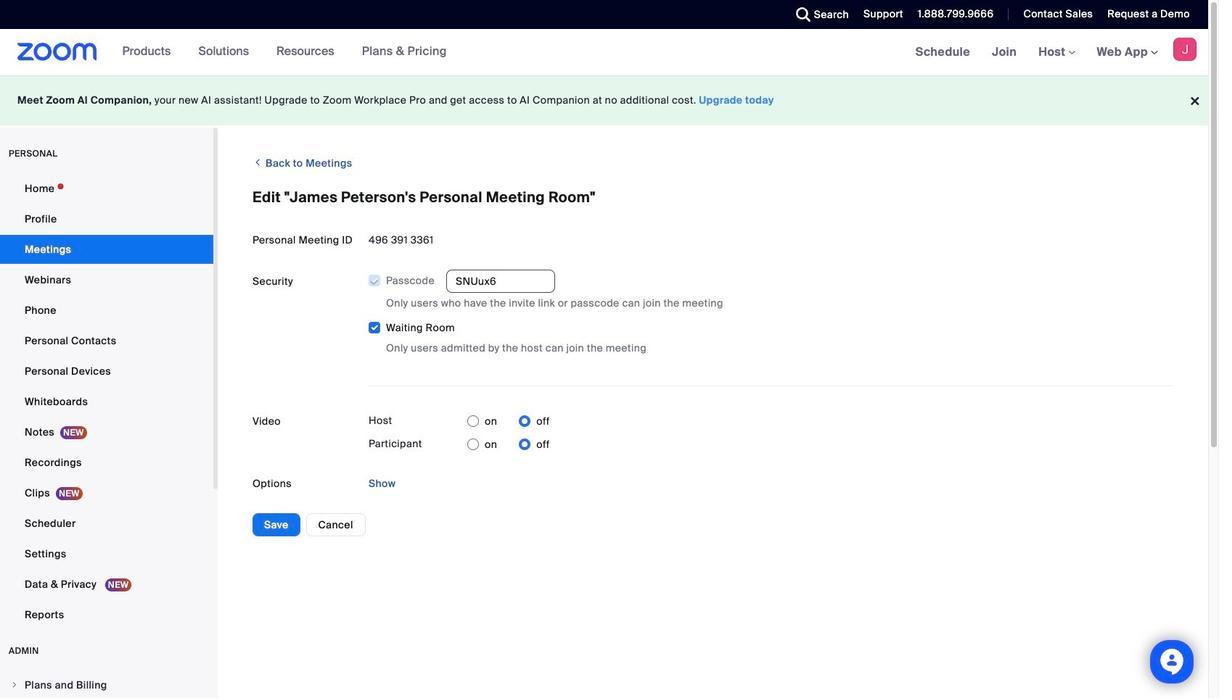 Task type: describe. For each thing, give the bounding box(es) containing it.
personal menu menu
[[0, 174, 213, 631]]

right image
[[10, 682, 19, 690]]

zoom logo image
[[17, 43, 97, 61]]

product information navigation
[[111, 29, 458, 75]]

1 option group from the top
[[467, 410, 550, 433]]

left image
[[253, 155, 263, 170]]



Task type: locate. For each thing, give the bounding box(es) containing it.
group
[[369, 270, 1174, 357]]

menu item
[[0, 672, 213, 699]]

option group
[[467, 410, 550, 433], [467, 433, 550, 457]]

banner
[[0, 29, 1208, 76]]

meetings navigation
[[905, 29, 1208, 76]]

profile picture image
[[1174, 38, 1197, 61]]

2 option group from the top
[[467, 433, 550, 457]]

footer
[[0, 75, 1208, 126]]

None text field
[[446, 270, 555, 293]]



Task type: vqa. For each thing, say whether or not it's contained in the screenshot.
second option group from the top of the page
yes



